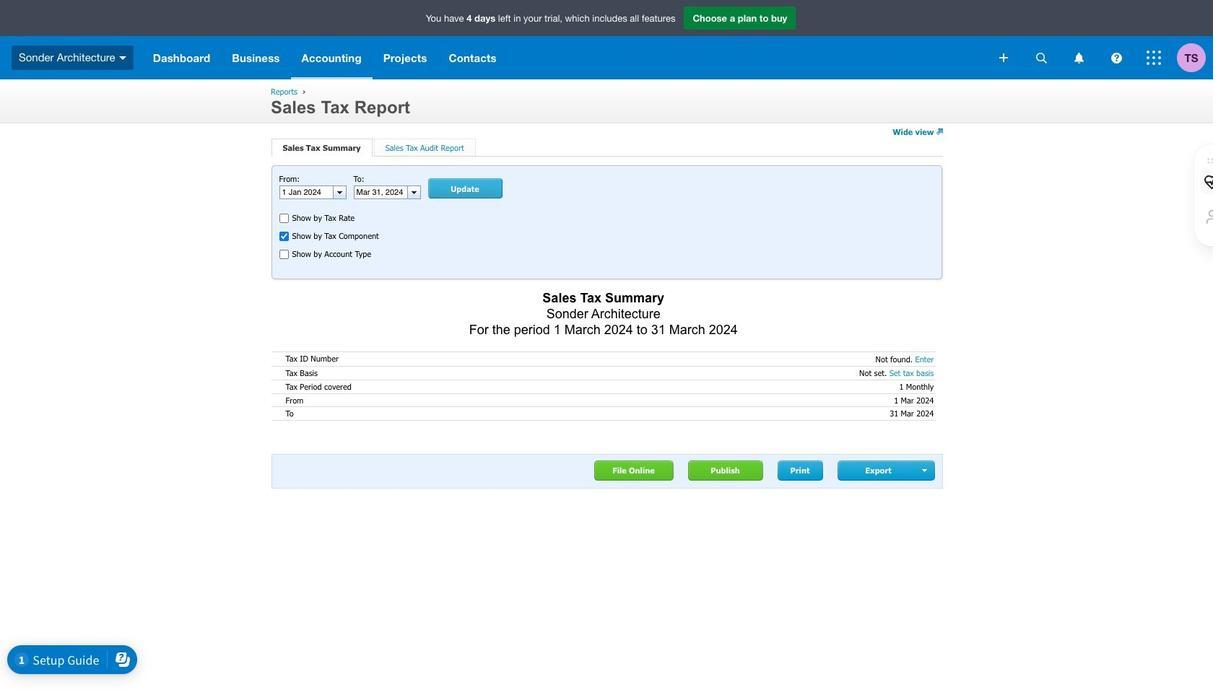 Task type: vqa. For each thing, say whether or not it's contained in the screenshot.
option on the left of page
yes



Task type: describe. For each thing, give the bounding box(es) containing it.
export options... image
[[922, 470, 929, 472]]



Task type: locate. For each thing, give the bounding box(es) containing it.
None checkbox
[[279, 232, 289, 241], [279, 250, 289, 259], [279, 232, 289, 241], [279, 250, 289, 259]]

svg image
[[1000, 53, 1008, 62], [119, 56, 126, 60]]

None text field
[[280, 186, 333, 199]]

1 horizontal spatial svg image
[[1000, 53, 1008, 62]]

0 horizontal spatial svg image
[[119, 56, 126, 60]]

svg image
[[1147, 51, 1161, 65], [1036, 52, 1047, 63], [1074, 52, 1084, 63], [1111, 52, 1122, 63]]

None text field
[[354, 186, 407, 199]]

None checkbox
[[279, 214, 289, 223]]

banner
[[0, 0, 1213, 79]]



